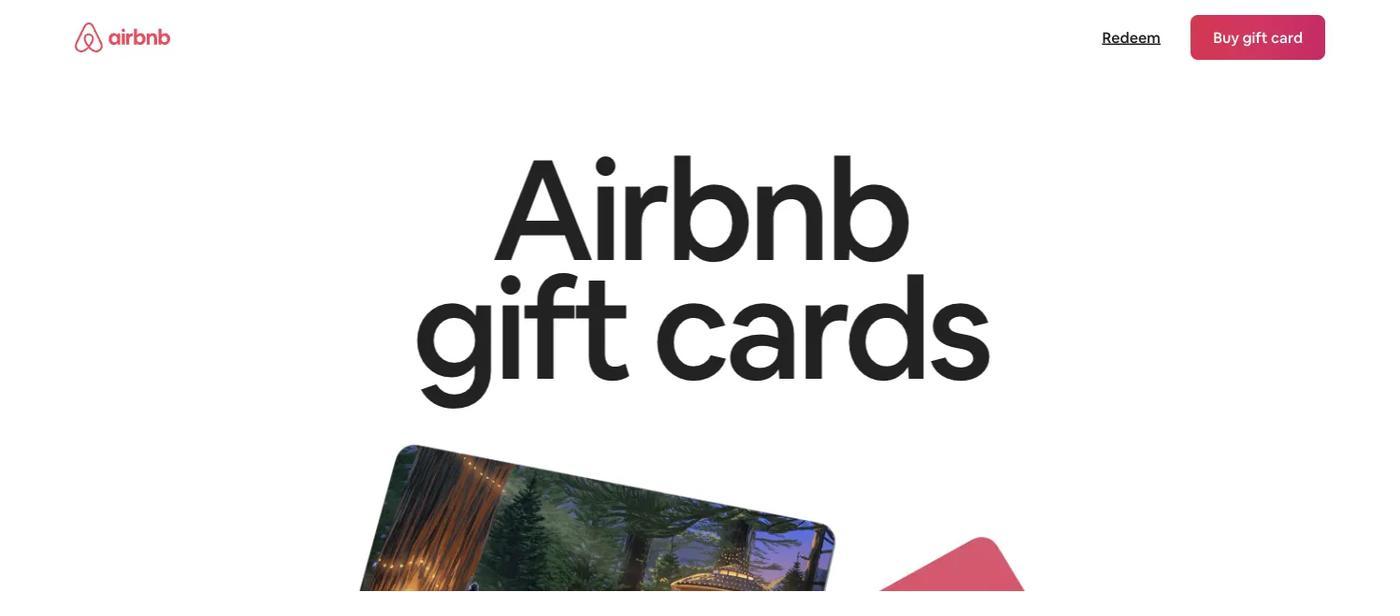 Task type: vqa. For each thing, say whether or not it's contained in the screenshot.
Airbnb
yes



Task type: describe. For each thing, give the bounding box(es) containing it.
airbnb
[[492, 118, 909, 301]]

profile element
[[723, 0, 1326, 75]]

gift cards
[[412, 237, 989, 420]]

redeem
[[1103, 28, 1161, 47]]



Task type: locate. For each thing, give the bounding box(es) containing it.
airbnb gift cards
[[412, 118, 989, 420]]

redeem link
[[1093, 19, 1171, 56]]



